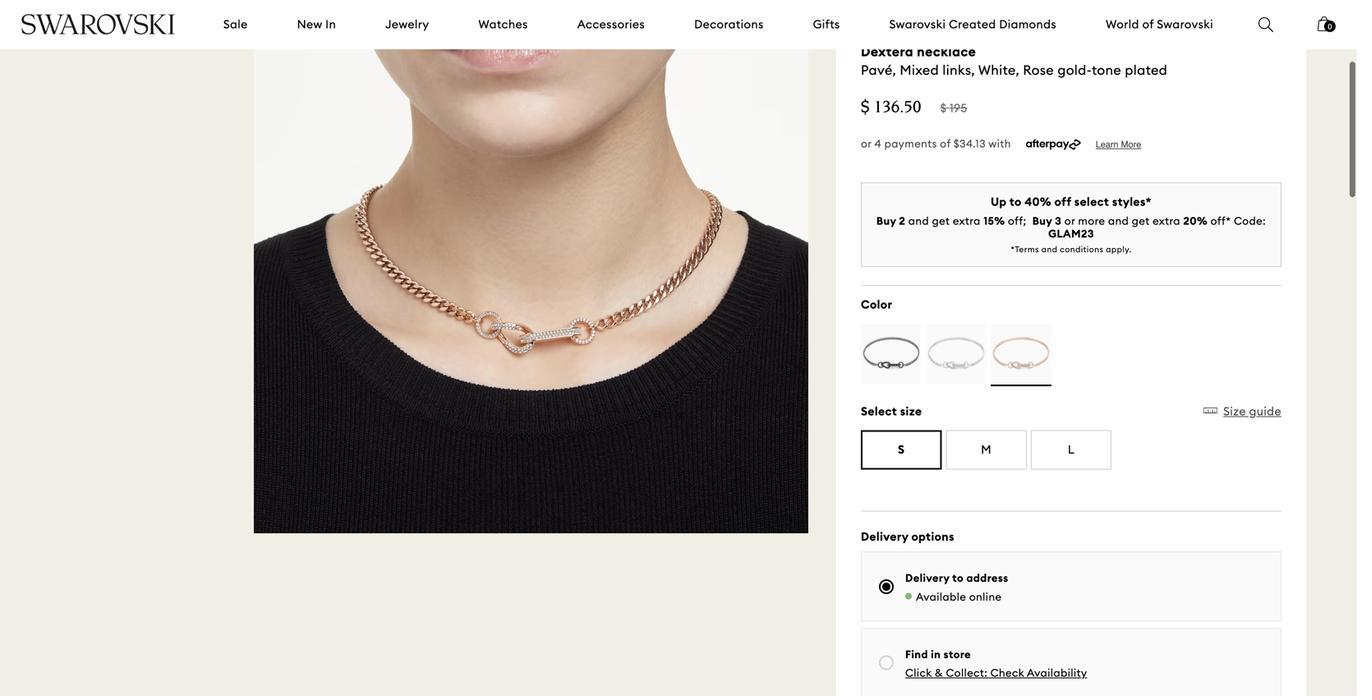 Task type: locate. For each thing, give the bounding box(es) containing it.
0 horizontal spatial and
[[909, 214, 930, 228]]

or right 3
[[1065, 214, 1076, 228]]

with
[[989, 137, 1012, 150]]

more
[[1079, 214, 1106, 228]]

0 horizontal spatial get
[[933, 214, 950, 228]]

to right up
[[1010, 195, 1022, 209]]

available
[[916, 590, 967, 604]]

2
[[900, 214, 906, 228]]

0 horizontal spatial to
[[953, 571, 964, 585]]

0 vertical spatial delivery
[[861, 529, 909, 544]]

1 vertical spatial to
[[953, 571, 964, 585]]

1 horizontal spatial to
[[1010, 195, 1022, 209]]

extra left 20% on the top right
[[1153, 214, 1181, 228]]

decorations
[[695, 17, 764, 32]]

guide
[[1250, 404, 1282, 419]]

select size
[[861, 404, 923, 419]]

new
[[297, 17, 323, 32]]

sale
[[907, 13, 926, 25], [223, 17, 248, 32]]

and down styles*
[[1109, 214, 1130, 228]]

to for up
[[1010, 195, 1022, 209]]

options
[[912, 529, 955, 544]]

2 horizontal spatial color image
[[991, 324, 1052, 384]]

of right world
[[1143, 17, 1155, 32]]

of
[[1143, 17, 1155, 32], [941, 137, 951, 150]]

0 vertical spatial to
[[1010, 195, 1022, 209]]

1 horizontal spatial color image
[[926, 324, 987, 384]]

apply.
[[1107, 244, 1132, 254]]

new in
[[297, 17, 336, 32]]

links,
[[943, 62, 976, 78]]

2 get from the left
[[1132, 214, 1150, 228]]

check
[[991, 666, 1025, 680]]

0 vertical spatial of
[[1143, 17, 1155, 32]]

0 horizontal spatial buy
[[877, 214, 897, 228]]

to
[[1010, 195, 1022, 209], [953, 571, 964, 585]]

get right 2
[[933, 214, 950, 228]]

3
[[1056, 214, 1062, 228]]

dextera necklace, pavé, mixed links, white, rose gold-tone plated - swarovski, 5642687 image
[[254, 0, 809, 533]]

extra left 15%
[[953, 214, 981, 228]]

extra
[[953, 214, 981, 228], [1153, 214, 1181, 228]]

buy left 2
[[877, 214, 897, 228]]

1 horizontal spatial or
[[1065, 214, 1076, 228]]

1 horizontal spatial get
[[1132, 214, 1150, 228]]

delivery left options
[[861, 529, 909, 544]]

2 extra from the left
[[1153, 214, 1181, 228]]

and right 2
[[909, 214, 930, 228]]

swarovski up plated
[[1158, 17, 1214, 32]]

buy left 3
[[1033, 214, 1053, 228]]

color image
[[861, 324, 922, 384], [926, 324, 987, 384], [991, 324, 1052, 384]]

1 horizontal spatial swarovski
[[1158, 17, 1214, 32]]

2 buy from the left
[[1033, 214, 1053, 228]]

2 swarovski from the left
[[1158, 17, 1214, 32]]

*terms
[[1011, 244, 1040, 254]]

and
[[909, 214, 930, 228], [1109, 214, 1130, 228], [1042, 244, 1058, 254]]

color
[[861, 297, 893, 312]]

gifts
[[813, 17, 841, 32]]

swarovski up "necklace"
[[890, 17, 946, 32]]

up to 40% off select styles* buy 2 and get extra 15% off; buy 3 or more and get extra 20% off* code: glam23 *terms and conditions apply.
[[877, 195, 1267, 254]]

dextera
[[861, 43, 914, 60]]

jewelry
[[386, 17, 429, 32]]

size guide
[[1224, 404, 1282, 419]]

or
[[861, 137, 872, 150], [1065, 214, 1076, 228]]

sale right −30%
[[907, 13, 926, 25]]

swarovski
[[890, 17, 946, 32], [1158, 17, 1214, 32]]

swarovski created diamonds
[[890, 17, 1057, 32]]

0 horizontal spatial of
[[941, 137, 951, 150]]

1 horizontal spatial extra
[[1153, 214, 1181, 228]]

1 vertical spatial delivery
[[906, 571, 950, 585]]

0 horizontal spatial extra
[[953, 214, 981, 228]]

to inside up to 40% off select styles* buy 2 and get extra 15% off; buy 3 or more and get extra 20% off* code: glam23 *terms and conditions apply.
[[1010, 195, 1022, 209]]

or left 4
[[861, 137, 872, 150]]

of left the $34.13
[[941, 137, 951, 150]]

sale left the 'new'
[[223, 17, 248, 32]]

l
[[1069, 442, 1075, 457]]

to up available online on the bottom right of page
[[953, 571, 964, 585]]

delivery for delivery to address
[[906, 571, 950, 585]]

1 vertical spatial of
[[941, 137, 951, 150]]

&
[[935, 666, 944, 680]]

s
[[898, 442, 905, 457]]

1 horizontal spatial buy
[[1033, 214, 1053, 228]]

available image
[[906, 593, 912, 599]]

get
[[933, 214, 950, 228], [1132, 214, 1150, 228]]

$ 195
[[941, 101, 968, 115]]

None radio
[[879, 656, 894, 670]]

m link
[[946, 430, 1027, 470]]

white,
[[979, 62, 1020, 78]]

0 horizontal spatial swarovski
[[890, 17, 946, 32]]

buy
[[877, 214, 897, 228], [1033, 214, 1053, 228]]

1 vertical spatial or
[[1065, 214, 1076, 228]]

get down styles*
[[1132, 214, 1150, 228]]

1 buy from the left
[[877, 214, 897, 228]]

1 swarovski from the left
[[890, 17, 946, 32]]

jewelry link
[[386, 16, 429, 33]]

1 extra from the left
[[953, 214, 981, 228]]

dextera necklace pavé, mixed links, white, rose gold-tone plated
[[861, 43, 1168, 78]]

size
[[901, 404, 923, 419]]

click
[[906, 666, 932, 680]]

None radio
[[879, 579, 894, 594]]

delivery options
[[861, 529, 955, 544]]

and right the *terms
[[1042, 244, 1058, 254]]

delivery up available
[[906, 571, 950, 585]]

4
[[875, 137, 882, 150]]

off;
[[1009, 214, 1027, 228]]

watches
[[479, 17, 528, 32]]

select
[[1075, 195, 1110, 209]]

0 horizontal spatial color image
[[861, 324, 922, 384]]

0 vertical spatial or
[[861, 137, 872, 150]]

world
[[1106, 17, 1140, 32]]

delivery
[[861, 529, 909, 544], [906, 571, 950, 585]]

0 link
[[1318, 15, 1337, 43]]

1 horizontal spatial and
[[1042, 244, 1058, 254]]

40%
[[1025, 195, 1052, 209]]

plated
[[1126, 62, 1168, 78]]



Task type: describe. For each thing, give the bounding box(es) containing it.
1 horizontal spatial of
[[1143, 17, 1155, 32]]

0 horizontal spatial or
[[861, 137, 872, 150]]

size guide button
[[1202, 403, 1282, 419]]

accessories link
[[578, 16, 645, 33]]

rose
[[1024, 62, 1055, 78]]

2 color image from the left
[[926, 324, 987, 384]]

−30%
[[866, 13, 892, 25]]

find in store click & collect: check availability
[[906, 648, 1088, 680]]

swarovski image
[[21, 14, 176, 35]]

20%
[[1184, 214, 1208, 228]]

glam23
[[1049, 227, 1095, 240]]

in
[[326, 17, 336, 32]]

0
[[1329, 22, 1333, 31]]

available online
[[916, 590, 1002, 604]]

m
[[982, 442, 992, 457]]

created
[[950, 17, 997, 32]]

off
[[1055, 195, 1072, 209]]

sale link
[[223, 16, 248, 33]]

1 color image from the left
[[861, 324, 922, 384]]

or 4 payments of $34.13 with
[[861, 137, 1015, 150]]

collect:
[[946, 666, 988, 680]]

find
[[906, 648, 929, 661]]

styles*
[[1113, 195, 1152, 209]]

1 horizontal spatial sale
[[907, 13, 926, 25]]

in
[[931, 648, 941, 661]]

s link
[[861, 430, 942, 470]]

up
[[991, 195, 1007, 209]]

select
[[861, 404, 898, 419]]

delivery to address
[[906, 571, 1009, 585]]

15%
[[984, 214, 1006, 228]]

3 color image from the left
[[991, 324, 1052, 384]]

1 get from the left
[[933, 214, 950, 228]]

off*
[[1211, 214, 1232, 228]]

address
[[967, 571, 1009, 585]]

cart-mobile image image
[[1318, 16, 1332, 31]]

$ 136.50
[[861, 99, 922, 117]]

2 horizontal spatial and
[[1109, 214, 1130, 228]]

conditions
[[1061, 244, 1104, 254]]

code:
[[1235, 214, 1267, 228]]

gold-
[[1058, 62, 1092, 78]]

l link
[[1031, 430, 1112, 470]]

world of swarovski
[[1106, 17, 1214, 32]]

tone
[[1092, 62, 1122, 78]]

diamonds
[[1000, 17, 1057, 32]]

necklace
[[917, 43, 977, 60]]

payments
[[885, 137, 938, 150]]

new in link
[[297, 16, 336, 33]]

pavé,
[[861, 62, 897, 78]]

store
[[944, 648, 972, 661]]

decorations link
[[695, 16, 764, 33]]

to for delivery
[[953, 571, 964, 585]]

0 horizontal spatial sale
[[223, 17, 248, 32]]

online
[[970, 590, 1002, 604]]

or inside up to 40% off select styles* buy 2 and get extra 15% off; buy 3 or more and get extra 20% off* code: glam23 *terms and conditions apply.
[[1065, 214, 1076, 228]]

mixed
[[900, 62, 940, 78]]

size
[[1224, 404, 1247, 419]]

$34.13
[[954, 137, 986, 150]]

delivery for delivery options
[[861, 529, 909, 544]]

gifts link
[[813, 16, 841, 33]]

search image image
[[1259, 17, 1274, 32]]

accessories
[[578, 17, 645, 32]]

availability
[[1027, 666, 1088, 680]]

swarovski created diamonds link
[[890, 16, 1057, 33]]

watches link
[[479, 16, 528, 33]]

click & collect: check availability button
[[906, 666, 1088, 680]]

world of swarovski link
[[1106, 16, 1214, 33]]



Task type: vqa. For each thing, say whether or not it's contained in the screenshot.
20%
yes



